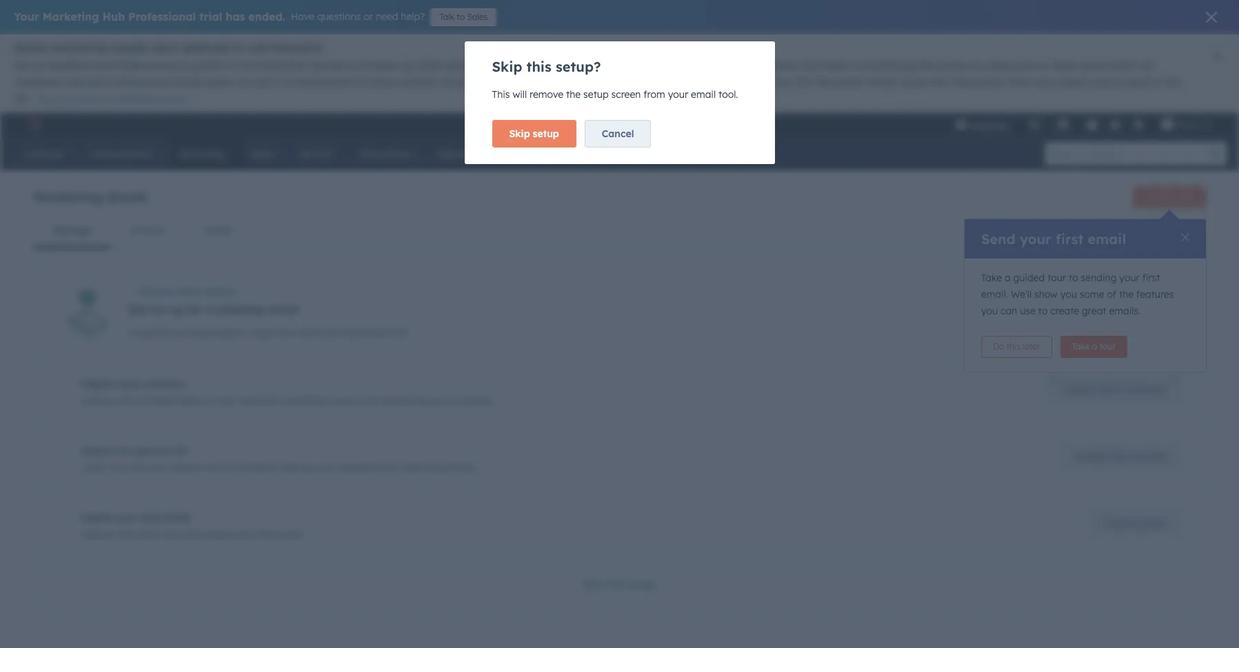 Task type: describe. For each thing, give the bounding box(es) containing it.
import opt-out list button
[[1060, 443, 1183, 471]]

soft
[[248, 41, 270, 54]]

take a guided tour to sending your first email. we'll show you some of the features you can use to create great emails.
[[981, 272, 1174, 317]]

health button
[[184, 214, 253, 247]]

calling icon button
[[1023, 115, 1046, 133]]

explore
[[81, 528, 114, 541]]

the inside create your first email explore the email tool and create your first email.
[[117, 528, 132, 541]]

system
[[936, 59, 969, 72]]

import an opt-out list learn how you can create a list of contacts that you can exclude from receiving emails.
[[81, 445, 477, 474]]

3 re- from the left
[[1113, 76, 1127, 88]]

close image
[[1181, 233, 1190, 241]]

notifications image
[[1132, 119, 1145, 132]]

cancel button
[[585, 120, 651, 148]]

use
[[1020, 305, 1036, 317]]

marketing up identified
[[49, 41, 108, 54]]

a down had
[[104, 93, 109, 104]]

search image
[[1210, 149, 1220, 159]]

hub
[[102, 10, 125, 23]]

had
[[89, 76, 107, 88]]

some marketing emails were deferred or soft bounced
[[14, 41, 321, 54]]

import for import your contacts
[[1064, 384, 1098, 396]]

0 vertical spatial bounced
[[273, 41, 321, 54]]

sends,
[[205, 76, 235, 88]]

2 those from the left
[[596, 76, 622, 88]]

skip for skip setup
[[509, 128, 530, 140]]

marketplaces button
[[1049, 113, 1078, 135]]

Search HubSpot search field
[[1046, 142, 1214, 166]]

take a tour button
[[1061, 336, 1127, 358]]

from right screen on the top
[[644, 88, 665, 101]]

1 those from the left
[[367, 76, 393, 88]]

2 horizontal spatial and
[[1092, 76, 1111, 88]]

0 horizontal spatial or
[[233, 41, 245, 54]]

contacts inside import an opt-out list learn how you can create a list of contacts that you can exclude from receiving emails.
[[237, 462, 277, 474]]

a inside import an opt-out list learn how you can create a list of contacts that you can exclude from receiving emails.
[[201, 462, 207, 474]]

steps
[[191, 327, 215, 339]]

to down the for on the right top of page
[[1152, 76, 1162, 88]]

calling icon image
[[1028, 119, 1041, 131]]

for
[[187, 303, 203, 317]]

greg robinson image
[[1161, 118, 1174, 130]]

to right wish
[[498, 76, 508, 88]]

list inside we've identified and implemented a solution to the issue that started on october 16, 2023 causing some marketing emails to have "server busy" or "deferred" errors. our team is monitoring the system to make sure no other issues exist. for customers who had soft-bounced email sends, we won't re-send emails to those contacts. if you wish to re-send emails to those contacts, you can create a list from the "bounced" emails under the "recipients" from your email, and re-send to this list.
[[754, 76, 768, 88]]

team
[[825, 59, 849, 72]]

0 horizontal spatial and
[[94, 59, 112, 72]]

can inside we've identified and implemented a solution to the issue that started on october 16, 2023 causing some marketing emails to have "server busy" or "deferred" errors. our team is monitoring the system to make sure no other issues exist. for customers who had soft-bounced email sends, we won't re-send emails to those contacts. if you wish to re-send emails to those contacts, you can create a list from the "bounced" emails under the "recipients" from your email, and re-send to this list.
[[692, 76, 709, 88]]

we
[[238, 76, 251, 88]]

choose other option button
[[128, 286, 236, 298]]

create inside take a guided tour to sending your first email. we'll show you some of the features you can use to create great emails.
[[1051, 305, 1079, 317]]

is
[[852, 59, 860, 72]]

setup?
[[556, 58, 601, 75]]

won't
[[254, 76, 279, 88]]

this inside we've identified and implemented a solution to the issue that started on october 16, 2023 causing some marketing emails to have "server busy" or "deferred" errors. our team is monitoring the system to make sure no other issues exist. for customers who had soft-bounced email sends, we won't re-send emails to those contacts. if you wish to re-send emails to those contacts, you can create a list from the "bounced" emails under the "recipients" from your email, and re-send to this list.
[[1165, 76, 1182, 88]]

that inside import an opt-out list learn how you can create a list of contacts that you can exclude from receiving emails.
[[279, 462, 298, 474]]

to up the "recipients"
[[972, 59, 982, 72]]

importing
[[382, 395, 426, 407]]

to left have
[[598, 59, 608, 72]]

or inside your marketing hub professional trial has ended. have questions or need help?
[[364, 10, 373, 23]]

contacts for import your contacts create a list of subscribers to start sending marketing email to by importing your contacts.
[[144, 378, 185, 391]]

from down errors.
[[771, 76, 793, 88]]

opt- inside import an opt-out list learn how you can create a list of contacts that you can exclude from receiving emails.
[[134, 445, 154, 457]]

issues
[[1080, 59, 1109, 72]]

an
[[119, 445, 131, 457]]

implemented
[[115, 59, 178, 72]]

solution
[[189, 59, 227, 72]]

you right "show"
[[1061, 288, 1077, 301]]

sending inside take a guided tour to sending your first email. we'll show you some of the features you can use to create great emails.
[[1081, 272, 1117, 284]]

skip for skip this setup?
[[492, 58, 522, 75]]

emails. inside take a guided tour to sending your first email. we'll show you some of the features you can use to create great emails.
[[1109, 305, 1141, 317]]

help?
[[401, 10, 425, 23]]

sure
[[1014, 59, 1034, 72]]

no
[[1037, 59, 1049, 72]]

skip this setup
[[584, 579, 655, 591]]

do
[[993, 341, 1004, 352]]

create inside create your first email explore the email tool and create your first email.
[[202, 528, 231, 541]]

busy"
[[675, 59, 702, 72]]

1 send from the left
[[296, 76, 318, 88]]

import your contacts create a list of subscribers to start sending marketing email to by importing your contacts.
[[81, 378, 494, 407]]

some inside we've identified and implemented a solution to the issue that started on october 16, 2023 causing some marketing emails to have "server busy" or "deferred" errors. our team is monitoring the system to make sure no other issues exist. for customers who had soft-bounced email sends, we won't re-send emails to those contacts. if you wish to re-send emails to those contacts, you can create a list from the "bounced" emails under the "recipients" from your email, and re-send to this list.
[[484, 59, 509, 72]]

screen
[[611, 88, 641, 101]]

some
[[14, 41, 46, 54]]

talk to sales button
[[430, 8, 497, 26]]

talk
[[439, 12, 455, 22]]

skip this setup button
[[584, 577, 655, 593]]

marketplaces image
[[1057, 119, 1070, 132]]

from down sure
[[1010, 76, 1033, 88]]

if
[[442, 76, 451, 88]]

0 vertical spatial marketing
[[43, 10, 99, 23]]

email,
[[1061, 76, 1090, 88]]

opt- inside button
[[1114, 451, 1134, 463]]

skip this setup?
[[492, 58, 601, 75]]

out inside import an opt-out list learn how you can create a list of contacts that you can exclude from receiving emails.
[[154, 445, 170, 457]]

marketing email banner
[[33, 182, 1206, 214]]

a inside import your contacts create a list of subscribers to start sending marketing email to by importing your contacts.
[[114, 395, 120, 407]]

this for later
[[1007, 341, 1021, 352]]

a down "deferred"
[[745, 76, 751, 88]]

of inside import an opt-out list learn how you can create a list of contacts that you can exclude from receiving emails.
[[225, 462, 234, 474]]

need
[[376, 10, 398, 23]]

import for import an opt-out list learn how you can create a list of contacts that you can exclude from receiving emails.
[[81, 445, 116, 457]]

to down send your first email
[[1069, 272, 1078, 284]]

of inside take a guided tour to sending your first email. we'll show you some of the features you can use to create great emails.
[[1107, 288, 1117, 301]]

contacts. inside we've identified and implemented a solution to the issue that started on october 16, 2023 causing some marketing emails to have "server busy" or "deferred" errors. our team is monitoring the system to make sure no other issues exist. for customers who had soft-bounced email sends, we won't re-send emails to those contacts. if you wish to re-send emails to those contacts, you can create a list from the "bounced" emails under the "recipients" from your email, and re-send to this list.
[[396, 76, 439, 88]]

to up we
[[230, 59, 240, 72]]

hubspot link
[[17, 116, 52, 132]]

help button
[[1081, 113, 1104, 135]]

emails down the setup?
[[550, 76, 581, 88]]

contacts,
[[625, 76, 668, 88]]

to right how
[[60, 93, 69, 104]]

email
[[108, 188, 147, 205]]

email. inside create your first email explore the email tool and create your first email.
[[278, 528, 305, 541]]

later
[[1023, 341, 1041, 352]]

1 horizontal spatial tool.
[[719, 88, 738, 101]]

your inside we've identified and implemented a solution to the issue that started on october 16, 2023 causing some marketing emails to have "server busy" or "deferred" errors. our team is monitoring the system to make sure no other issues exist. for customers who had soft-bounced email sends, we won't re-send emails to those contacts. if you wish to re-send emails to those contacts, you can create a list from the "bounced" emails under the "recipients" from your email, and re-send to this list.
[[1036, 76, 1058, 88]]

we'll
[[1011, 288, 1032, 301]]

this
[[492, 88, 510, 101]]

contacts. inside import your contacts create a list of subscribers to start sending marketing email to by importing your contacts.
[[452, 395, 494, 407]]

have
[[610, 59, 634, 72]]

"bounced"
[[814, 76, 864, 88]]

get set up for marketing email
[[128, 303, 298, 317]]

we've
[[14, 59, 43, 72]]

upgrade
[[970, 120, 1009, 131]]

complete
[[128, 327, 171, 339]]

trial
[[199, 10, 222, 23]]

you down busy"
[[671, 76, 689, 88]]

start
[[216, 395, 238, 407]]

skip setup button
[[492, 120, 576, 148]]

to right use
[[1038, 305, 1048, 317]]

causing
[[444, 59, 481, 72]]

the down our
[[796, 76, 812, 88]]

will
[[513, 88, 527, 101]]

you right if
[[454, 76, 471, 88]]

some marketing emails were deferred or soft bounced banner
[[0, 34, 1239, 113]]

from right most on the left
[[320, 327, 342, 339]]

2 send from the left
[[524, 76, 547, 88]]

our
[[804, 59, 822, 72]]

send
[[981, 230, 1016, 248]]

out inside button
[[1134, 451, 1149, 463]]

remove
[[530, 88, 564, 101]]

navigation containing manage
[[33, 214, 1206, 248]]

to left start
[[204, 395, 214, 407]]

emails left have
[[564, 59, 595, 72]]

how to resend a marketing email link
[[38, 93, 185, 104]]

music
[[1176, 119, 1201, 130]]

create inside import your contacts create a list of subscribers to start sending marketing email to by importing your contacts.
[[81, 395, 111, 407]]

import your contacts button
[[1047, 376, 1183, 404]]

the left steps
[[174, 327, 189, 339]]

started
[[310, 59, 344, 72]]



Task type: locate. For each thing, give the bounding box(es) containing it.
a down great
[[1092, 341, 1097, 352]]

0 vertical spatial other
[[1052, 59, 1077, 72]]

create right tool
[[202, 528, 231, 541]]

tool
[[162, 528, 179, 541]]

contacts. right importing at bottom left
[[452, 395, 494, 407]]

1 horizontal spatial and
[[182, 528, 200, 541]]

0 horizontal spatial tool.
[[389, 327, 409, 339]]

choose other option
[[138, 286, 236, 298]]

0 vertical spatial create email button
[[1133, 186, 1206, 208]]

your inside button
[[1101, 384, 1122, 396]]

some up great
[[1080, 288, 1105, 301]]

sending right start
[[241, 395, 276, 407]]

2 horizontal spatial send
[[1127, 76, 1149, 88]]

send
[[296, 76, 318, 88], [524, 76, 547, 88], [1127, 76, 1149, 88]]

this inside button
[[1007, 341, 1021, 352]]

0 horizontal spatial of
[[138, 395, 147, 407]]

those down have
[[596, 76, 622, 88]]

to down on
[[355, 76, 365, 88]]

of inside import your contacts create a list of subscribers to start sending marketing email to by importing your contacts.
[[138, 395, 147, 407]]

send down the for on the right top of page
[[1127, 76, 1149, 88]]

0 horizontal spatial sending
[[241, 395, 276, 407]]

up
[[170, 303, 184, 317]]

16,
[[403, 59, 416, 72]]

1 vertical spatial email.
[[278, 528, 305, 541]]

a down some marketing emails were deferred or soft bounced
[[180, 59, 187, 72]]

menu item
[[1019, 113, 1021, 135]]

to down the setup?
[[584, 76, 593, 88]]

re-
[[282, 76, 296, 88], [511, 76, 524, 88], [1113, 76, 1127, 88]]

import opt-out list
[[1077, 451, 1166, 463]]

monitoring
[[862, 59, 915, 72]]

other inside we've identified and implemented a solution to the issue that started on october 16, 2023 causing some marketing emails to have "server busy" or "deferred" errors. our team is monitoring the system to make sure no other issues exist. for customers who had soft-bounced email sends, we won't re-send emails to those contacts. if you wish to re-send emails to those contacts, you can create a list from the "bounced" emails under the "recipients" from your email, and re-send to this list.
[[1052, 59, 1077, 72]]

emails. right great
[[1109, 305, 1141, 317]]

1 vertical spatial other
[[176, 286, 202, 298]]

2 re- from the left
[[511, 76, 524, 88]]

setup inside button
[[629, 579, 655, 591]]

and down the issues
[[1092, 76, 1111, 88]]

1 horizontal spatial of
[[225, 462, 234, 474]]

1 vertical spatial tool.
[[389, 327, 409, 339]]

ended.
[[249, 10, 285, 23]]

emails up implemented
[[111, 41, 148, 54]]

a up 'an'
[[114, 395, 120, 407]]

that right issue on the left top of the page
[[287, 59, 307, 72]]

create down search hubspot search field on the top right of page
[[1145, 192, 1171, 202]]

marketing inside import your contacts create a list of subscribers to start sending marketing email to by importing your contacts.
[[279, 395, 326, 407]]

1 re- from the left
[[282, 76, 296, 88]]

2 vertical spatial and
[[182, 528, 200, 541]]

2023
[[419, 59, 441, 72]]

1 horizontal spatial re-
[[511, 76, 524, 88]]

0 vertical spatial create email
[[1145, 192, 1194, 202]]

1 horizontal spatial some
[[1080, 288, 1105, 301]]

do this later button
[[981, 336, 1052, 358]]

that inside we've identified and implemented a solution to the issue that started on october 16, 2023 causing some marketing emails to have "server busy" or "deferred" errors. our team is monitoring the system to make sure no other issues exist. for customers who had soft-bounced email sends, we won't re-send emails to those contacts. if you wish to re-send emails to those contacts, you can create a list from the "bounced" emails under the "recipients" from your email, and re-send to this list.
[[287, 59, 307, 72]]

navigation
[[33, 214, 1206, 248]]

import
[[81, 378, 116, 391], [1064, 384, 1098, 396], [81, 445, 116, 457], [1077, 451, 1111, 463]]

0 horizontal spatial send
[[296, 76, 318, 88]]

or left soft
[[233, 41, 245, 54]]

october
[[362, 59, 400, 72]]

how
[[109, 462, 128, 474]]

create inside marketing email banner
[[1145, 192, 1171, 202]]

of
[[1107, 288, 1117, 301], [138, 395, 147, 407], [225, 462, 234, 474]]

the up under
[[918, 59, 933, 72]]

the
[[243, 59, 258, 72], [918, 59, 933, 72], [796, 76, 812, 88], [932, 76, 947, 88], [566, 88, 581, 101], [1119, 288, 1134, 301], [174, 327, 189, 339], [277, 327, 292, 339], [345, 327, 359, 339], [117, 528, 132, 541]]

take for take a tour
[[1072, 341, 1090, 352]]

create email up close image
[[1145, 192, 1194, 202]]

the down system
[[932, 76, 947, 88]]

tour inside button
[[1100, 341, 1116, 352]]

2 horizontal spatial re-
[[1113, 76, 1127, 88]]

3 send from the left
[[1127, 76, 1149, 88]]

send your first email
[[981, 230, 1126, 248]]

can down busy"
[[692, 76, 709, 88]]

the inside take a guided tour to sending your first email. we'll show you some of the features you can use to create great emails.
[[1119, 288, 1134, 301]]

0 horizontal spatial contacts
[[144, 378, 185, 391]]

create email button up close image
[[1133, 186, 1206, 208]]

0 horizontal spatial those
[[367, 76, 393, 88]]

that left exclude
[[279, 462, 298, 474]]

a inside take a tour button
[[1092, 341, 1097, 352]]

marketing down option
[[207, 303, 264, 317]]

other up the email,
[[1052, 59, 1077, 72]]

and inside create your first email explore the email tool and create your first email.
[[182, 528, 200, 541]]

create inside create your first email explore the email tool and create your first email.
[[81, 512, 113, 524]]

create up create your first email explore the email tool and create your first email.
[[169, 462, 198, 474]]

1 vertical spatial of
[[138, 395, 147, 407]]

to left by
[[356, 395, 365, 407]]

2 vertical spatial setup
[[629, 579, 655, 591]]

can left use
[[1001, 305, 1017, 317]]

1 horizontal spatial or
[[364, 10, 373, 23]]

soft-
[[110, 76, 132, 88]]

1 horizontal spatial contacts
[[237, 462, 277, 474]]

1 horizontal spatial those
[[596, 76, 622, 88]]

0 vertical spatial and
[[94, 59, 112, 72]]

email
[[176, 76, 202, 88], [691, 88, 716, 101], [160, 93, 185, 104], [1173, 192, 1194, 202], [1088, 230, 1126, 248], [267, 303, 298, 317], [362, 327, 387, 339], [328, 395, 353, 407], [163, 512, 190, 524], [1140, 517, 1166, 530], [134, 528, 159, 541]]

0 horizontal spatial re-
[[282, 76, 296, 88]]

1 vertical spatial sending
[[241, 395, 276, 407]]

menu
[[945, 113, 1223, 135]]

2 horizontal spatial or
[[705, 59, 715, 72]]

list inside import your contacts create a list of subscribers to start sending marketing email to by importing your contacts.
[[122, 395, 135, 407]]

2 vertical spatial of
[[225, 462, 234, 474]]

1 horizontal spatial tour
[[1100, 341, 1116, 352]]

from inside import an opt-out list learn how you can create a list of contacts that you can exclude from receiving emails.
[[377, 462, 398, 474]]

list inside button
[[1152, 451, 1166, 463]]

bounced down implemented
[[132, 76, 173, 88]]

sales
[[467, 12, 488, 22]]

skip for skip this setup
[[584, 579, 605, 591]]

settings image
[[1109, 119, 1122, 131]]

a up create your first email explore the email tool and create your first email.
[[201, 462, 207, 474]]

bounced up issue on the left top of the page
[[273, 41, 321, 54]]

has
[[226, 10, 245, 23]]

this for setup?
[[527, 58, 552, 75]]

we've identified and implemented a solution to the issue that started on october 16, 2023 causing some marketing emails to have "server busy" or "deferred" errors. our team is monitoring the system to make sure no other issues exist. for customers who had soft-bounced email sends, we won't re-send emails to those contacts. if you wish to re-send emails to those contacts, you can create a list from the "bounced" emails under the "recipients" from your email, and re-send to this list.
[[14, 59, 1182, 105]]

create email for bottommost "create email" button
[[1105, 517, 1166, 530]]

show
[[1035, 288, 1058, 301]]

1 horizontal spatial out
[[1134, 451, 1149, 463]]

create email
[[1145, 192, 1194, 202], [1105, 517, 1166, 530]]

a
[[180, 59, 187, 72], [745, 76, 751, 88], [104, 93, 109, 104], [1005, 272, 1011, 284], [1092, 341, 1097, 352], [114, 395, 120, 407], [201, 462, 207, 474]]

you
[[454, 76, 471, 88], [671, 76, 689, 88], [1061, 288, 1077, 301], [981, 305, 998, 317], [131, 462, 147, 474], [301, 462, 317, 474]]

1 horizontal spatial contacts.
[[452, 395, 494, 407]]

send down started
[[296, 76, 318, 88]]

1 horizontal spatial send
[[524, 76, 547, 88]]

skip
[[492, 58, 522, 75], [509, 128, 530, 140], [584, 579, 605, 591]]

create email button inside marketing email banner
[[1133, 186, 1206, 208]]

those
[[367, 76, 393, 88], [596, 76, 622, 88]]

1 vertical spatial setup
[[533, 128, 559, 140]]

or right busy"
[[705, 59, 715, 72]]

import inside import your contacts create a list of subscribers to start sending marketing email to by importing your contacts.
[[81, 378, 116, 391]]

import your contacts
[[1064, 384, 1166, 396]]

1 horizontal spatial setup
[[583, 88, 609, 101]]

skip inside button
[[509, 128, 530, 140]]

get
[[128, 303, 147, 317]]

create
[[712, 76, 742, 88], [1051, 305, 1079, 317], [169, 462, 198, 474], [202, 528, 231, 541]]

contacts
[[144, 378, 185, 391], [1125, 384, 1166, 396], [237, 462, 277, 474]]

emails down monitoring
[[867, 76, 898, 88]]

list.
[[14, 92, 31, 105]]

who
[[66, 76, 86, 88]]

the right explore
[[117, 528, 132, 541]]

your
[[1036, 76, 1058, 88], [668, 88, 688, 101], [1020, 230, 1052, 248], [1120, 272, 1140, 284], [119, 378, 141, 391], [1101, 384, 1122, 396], [429, 395, 449, 407], [116, 512, 138, 524], [234, 528, 254, 541]]

re- right won't
[[282, 76, 296, 88]]

1 vertical spatial contacts.
[[452, 395, 494, 407]]

0 horizontal spatial contacts.
[[396, 76, 439, 88]]

1 vertical spatial take
[[1072, 341, 1090, 352]]

0 vertical spatial email.
[[981, 288, 1008, 301]]

0 vertical spatial that
[[287, 59, 307, 72]]

0 horizontal spatial email.
[[278, 528, 305, 541]]

skip inside button
[[584, 579, 605, 591]]

marketing up import an opt-out list learn how you can create a list of contacts that you can exclude from receiving emails.
[[279, 395, 326, 407]]

email. inside take a guided tour to sending your first email. we'll show you some of the features you can use to create great emails.
[[981, 288, 1008, 301]]

email inside import your contacts create a list of subscribers to start sending marketing email to by importing your contacts.
[[328, 395, 353, 407]]

notifications button
[[1127, 113, 1150, 135]]

this for setup
[[608, 579, 626, 591]]

2 vertical spatial or
[[705, 59, 715, 72]]

0 vertical spatial contacts.
[[396, 76, 439, 88]]

marketing inside banner
[[33, 188, 104, 205]]

sending up great
[[1081, 272, 1117, 284]]

re- down exist.
[[1113, 76, 1127, 88]]

analyze
[[130, 224, 165, 237]]

1 vertical spatial emails.
[[445, 462, 477, 474]]

create email for "create email" button within the marketing email banner
[[1145, 192, 1194, 202]]

marketing down soft-
[[112, 93, 158, 104]]

can right how on the left bottom of the page
[[150, 462, 167, 474]]

emails. right receiving
[[445, 462, 477, 474]]

sending inside import your contacts create a list of subscribers to start sending marketing email to by importing your contacts.
[[241, 395, 276, 407]]

search button
[[1203, 142, 1227, 166]]

guided
[[1013, 272, 1045, 284]]

1 vertical spatial that
[[279, 462, 298, 474]]

0 horizontal spatial out
[[154, 445, 170, 457]]

create up learn
[[81, 395, 111, 407]]

tour inside take a guided tour to sending your first email. we'll show you some of the features you can use to create great emails.
[[1048, 272, 1066, 284]]

close banner icon image
[[1214, 52, 1222, 60]]

take inside button
[[1072, 341, 1090, 352]]

opt- down 'import your contacts'
[[1114, 451, 1134, 463]]

or inside we've identified and implemented a solution to the issue that started on october 16, 2023 causing some marketing emails to have "server busy" or "deferred" errors. our team is monitoring the system to make sure no other issues exist. for customers who had soft-bounced email sends, we won't re-send emails to those contacts. if you wish to re-send emails to those contacts, you can create a list from the "bounced" emails under the "recipients" from your email, and re-send to this list.
[[705, 59, 715, 72]]

tour down great
[[1100, 341, 1116, 352]]

analyze button
[[110, 214, 184, 247]]

first inside take a guided tour to sending your first email. we'll show you some of the features you can use to create great emails.
[[1143, 272, 1161, 284]]

of left features
[[1107, 288, 1117, 301]]

a inside take a guided tour to sending your first email. we'll show you some of the features you can use to create great emails.
[[1005, 272, 1011, 284]]

create inside import an opt-out list learn how you can create a list of contacts that you can exclude from receiving emails.
[[169, 462, 198, 474]]

can
[[692, 76, 709, 88], [1001, 305, 1017, 317], [150, 462, 167, 474], [320, 462, 337, 474]]

your inside take a guided tour to sending your first email. we'll show you some of the features you can use to create great emails.
[[1120, 272, 1140, 284]]

0 horizontal spatial some
[[484, 59, 509, 72]]

1 vertical spatial and
[[1092, 76, 1111, 88]]

learn
[[81, 462, 107, 474]]

1 horizontal spatial take
[[1072, 341, 1090, 352]]

those down october
[[367, 76, 393, 88]]

a left the guided
[[1005, 272, 1011, 284]]

your
[[14, 10, 39, 23]]

and right tool
[[182, 528, 200, 541]]

1 horizontal spatial opt-
[[1114, 451, 1134, 463]]

2 horizontal spatial setup
[[629, 579, 655, 591]]

option
[[205, 286, 236, 298]]

emails down started
[[321, 76, 352, 88]]

take left the guided
[[981, 272, 1002, 284]]

emails. inside import an opt-out list learn how you can create a list of contacts that you can exclude from receiving emails.
[[445, 462, 477, 474]]

menu containing music
[[945, 113, 1223, 135]]

take down great
[[1072, 341, 1090, 352]]

bounced inside we've identified and implemented a solution to the issue that started on october 16, 2023 causing some marketing emails to have "server busy" or "deferred" errors. our team is monitoring the system to make sure no other issues exist. for customers who had soft-bounced email sends, we won't re-send emails to those contacts. if you wish to re-send emails to those contacts, you can create a list from the "bounced" emails under the "recipients" from your email, and re-send to this list.
[[132, 76, 173, 88]]

marketing inside we've identified and implemented a solution to the issue that started on october 16, 2023 causing some marketing emails to have "server busy" or "deferred" errors. our team is monitoring the system to make sure no other issues exist. for customers who had soft-bounced email sends, we won't re-send emails to those contacts. if you wish to re-send emails to those contacts, you can create a list from the "bounced" emails under the "recipients" from your email, and re-send to this list.
[[512, 59, 561, 72]]

tool. up importing at bottom left
[[389, 327, 409, 339]]

1 horizontal spatial sending
[[1081, 272, 1117, 284]]

wish
[[474, 76, 496, 88]]

get
[[260, 327, 275, 339]]

create email button down import opt-out list button
[[1088, 510, 1183, 537]]

1 horizontal spatial other
[[1052, 59, 1077, 72]]

tour up "show"
[[1048, 272, 1066, 284]]

create email inside marketing email banner
[[1145, 192, 1194, 202]]

by
[[368, 395, 379, 407]]

1 vertical spatial create email button
[[1088, 510, 1183, 537]]

the right most on the left
[[345, 327, 359, 339]]

take for take a guided tour to sending your first email. we'll show you some of the features you can use to create great emails.
[[981, 272, 1002, 284]]

1 horizontal spatial bounced
[[273, 41, 321, 54]]

to left get
[[247, 327, 257, 339]]

1 vertical spatial some
[[1080, 288, 1105, 301]]

errors.
[[771, 59, 801, 72]]

this inside button
[[608, 579, 626, 591]]

0 vertical spatial tour
[[1048, 272, 1066, 284]]

make
[[985, 59, 1011, 72]]

1 horizontal spatial email.
[[981, 288, 1008, 301]]

0 vertical spatial emails.
[[1109, 305, 1141, 317]]

settings link
[[1107, 117, 1124, 131]]

first
[[1056, 230, 1084, 248], [1143, 272, 1161, 284], [141, 512, 160, 524], [257, 528, 275, 541]]

0 horizontal spatial tour
[[1048, 272, 1066, 284]]

0 vertical spatial skip
[[492, 58, 522, 75]]

to inside 'button'
[[457, 12, 465, 22]]

take inside take a guided tour to sending your first email. we'll show you some of the features you can use to create great emails.
[[981, 272, 1002, 284]]

0 horizontal spatial setup
[[533, 128, 559, 140]]

other up the for
[[176, 286, 202, 298]]

send down skip this setup?
[[524, 76, 547, 88]]

some inside take a guided tour to sending your first email. we'll show you some of the features you can use to create great emails.
[[1080, 288, 1105, 301]]

you left exclude
[[301, 462, 317, 474]]

2 horizontal spatial of
[[1107, 288, 1117, 301]]

you up do
[[981, 305, 998, 317]]

to right talk
[[457, 12, 465, 22]]

list
[[754, 76, 768, 88], [122, 395, 135, 407], [173, 445, 187, 457], [1152, 451, 1166, 463], [210, 462, 222, 474]]

can left exclude
[[320, 462, 337, 474]]

1 vertical spatial tour
[[1100, 341, 1116, 352]]

great
[[1082, 305, 1107, 317]]

1 horizontal spatial emails.
[[1109, 305, 1141, 317]]

close image
[[1206, 12, 1217, 23]]

1 vertical spatial or
[[233, 41, 245, 54]]

0 horizontal spatial bounced
[[132, 76, 173, 88]]

0 vertical spatial tool.
[[719, 88, 738, 101]]

0 vertical spatial or
[[364, 10, 373, 23]]

most
[[295, 327, 317, 339]]

on
[[347, 59, 359, 72]]

the up we
[[243, 59, 258, 72]]

and
[[94, 59, 112, 72], [1092, 76, 1111, 88], [182, 528, 200, 541]]

re- right this
[[511, 76, 524, 88]]

the left features
[[1119, 288, 1134, 301]]

can inside take a guided tour to sending your first email. we'll show you some of the features you can use to create great emails.
[[1001, 305, 1017, 317]]

were
[[151, 41, 178, 54]]

complete the steps below to get the most from the email tool.
[[128, 327, 409, 339]]

skip setup
[[509, 128, 559, 140]]

of left subscribers
[[138, 395, 147, 407]]

or left need
[[364, 10, 373, 23]]

you right how on the left bottom of the page
[[131, 462, 147, 474]]

the right get
[[277, 327, 292, 339]]

create down import opt-out list button
[[1105, 517, 1137, 530]]

contacts for import your contacts
[[1125, 384, 1166, 396]]

create email down import opt-out list button
[[1105, 517, 1166, 530]]

resend
[[71, 93, 101, 104]]

and up had
[[94, 59, 112, 72]]

0 vertical spatial sending
[[1081, 272, 1117, 284]]

0 vertical spatial take
[[981, 272, 1002, 284]]

create inside we've identified and implemented a solution to the issue that started on october 16, 2023 causing some marketing emails to have "server busy" or "deferred" errors. our team is monitoring the system to make sure no other issues exist. for customers who had soft-bounced email sends, we won't re-send emails to those contacts. if you wish to re-send emails to those contacts, you can create a list from the "bounced" emails under the "recipients" from your email, and re-send to this list.
[[712, 76, 742, 88]]

manage button
[[33, 214, 110, 247]]

choose
[[138, 286, 173, 298]]

import inside import an opt-out list learn how you can create a list of contacts that you can exclude from receiving emails.
[[81, 445, 116, 457]]

email inside we've identified and implemented a solution to the issue that started on october 16, 2023 causing some marketing emails to have "server busy" or "deferred" errors. our team is monitoring the system to make sure no other issues exist. for customers who had soft-bounced email sends, we won't re-send emails to those contacts. if you wish to re-send emails to those contacts, you can create a list from the "bounced" emails under the "recipients" from your email, and re-send to this list.
[[176, 76, 202, 88]]

marketing up the remove
[[512, 59, 561, 72]]

marketing email
[[33, 188, 147, 205]]

0 horizontal spatial other
[[176, 286, 202, 298]]

import for import your contacts create a list of subscribers to start sending marketing email to by importing your contacts.
[[81, 378, 116, 391]]

0 horizontal spatial emails.
[[445, 462, 477, 474]]

setup inside button
[[533, 128, 559, 140]]

0 vertical spatial of
[[1107, 288, 1117, 301]]

import for import opt-out list
[[1077, 451, 1111, 463]]

contacts. down 16,
[[396, 76, 439, 88]]

your marketing hub professional trial has ended. have questions or need help?
[[14, 10, 425, 23]]

the right the remove
[[566, 88, 581, 101]]

hubspot image
[[25, 116, 41, 132]]

contacts inside import your contacts create a list of subscribers to start sending marketing email to by importing your contacts.
[[144, 378, 185, 391]]

2 vertical spatial skip
[[584, 579, 605, 591]]

set
[[150, 303, 167, 317]]

1 vertical spatial bounced
[[132, 76, 173, 88]]

upgrade image
[[955, 119, 967, 132]]

0 horizontal spatial opt-
[[134, 445, 154, 457]]

0 horizontal spatial take
[[981, 272, 1002, 284]]

marketing
[[49, 41, 108, 54], [512, 59, 561, 72], [112, 93, 158, 104], [207, 303, 264, 317], [279, 395, 326, 407]]

create down "show"
[[1051, 305, 1079, 317]]

1 vertical spatial create email
[[1105, 517, 1166, 530]]

issue
[[261, 59, 285, 72]]

help image
[[1086, 119, 1099, 132]]

create up explore
[[81, 512, 113, 524]]

customers
[[14, 76, 64, 88]]

0 vertical spatial setup
[[583, 88, 609, 101]]

manage
[[52, 224, 91, 237]]

0 vertical spatial some
[[484, 59, 509, 72]]

emails
[[111, 41, 148, 54], [564, 59, 595, 72], [321, 76, 352, 88], [550, 76, 581, 88], [867, 76, 898, 88]]

"recipients"
[[950, 76, 1008, 88]]

1 vertical spatial skip
[[509, 128, 530, 140]]

1 vertical spatial marketing
[[33, 188, 104, 205]]

2 horizontal spatial contacts
[[1125, 384, 1166, 396]]

marketing left hub
[[43, 10, 99, 23]]

contacts inside button
[[1125, 384, 1166, 396]]

for
[[1139, 59, 1155, 72]]



Task type: vqa. For each thing, say whether or not it's contained in the screenshot.


